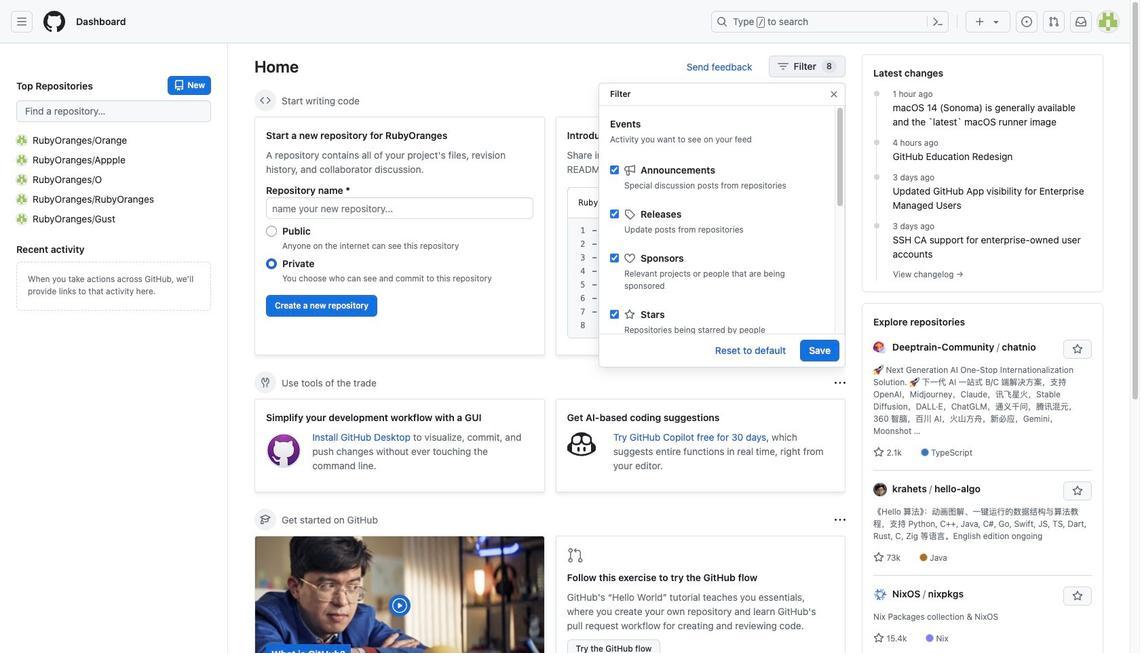 Task type: describe. For each thing, give the bounding box(es) containing it.
why am i seeing this? image
[[835, 515, 846, 526]]

code image
[[260, 95, 271, 106]]

github desktop image
[[266, 433, 302, 469]]

@deeptrain-community profile image
[[874, 342, 887, 355]]

what is github? image
[[255, 537, 544, 654]]

star this repository image for @nixos profile icon
[[1073, 591, 1084, 602]]

play image
[[392, 598, 408, 614]]

get ai-based coding suggestions element
[[556, 399, 846, 493]]

start a new repository element
[[255, 117, 545, 356]]

issue opened image
[[1022, 16, 1033, 27]]

triangle down image
[[991, 16, 1002, 27]]

why am i seeing this? image for introduce yourself with a profile readme element
[[835, 95, 846, 106]]

try the github flow element
[[556, 536, 846, 654]]

mortar board image
[[260, 515, 271, 526]]

star this repository image
[[1073, 344, 1084, 355]]

2 dot fill image from the top
[[872, 172, 882, 183]]

star image for @krahets profile icon
[[874, 553, 885, 564]]

homepage image
[[43, 11, 65, 33]]

0 vertical spatial star image
[[625, 309, 636, 320]]

heart image
[[625, 253, 636, 264]]

plus image
[[975, 16, 986, 27]]

Find a repository… text field
[[16, 100, 211, 122]]

orange image
[[16, 135, 27, 146]]

star this repository image for @krahets profile icon
[[1073, 486, 1084, 497]]

simplify your development workflow with a gui element
[[255, 399, 545, 493]]

Top Repositories search field
[[16, 100, 211, 122]]

@krahets profile image
[[874, 484, 887, 497]]

tools image
[[260, 378, 271, 388]]

introduce yourself with a profile readme element
[[556, 117, 846, 356]]

dot fill image
[[872, 137, 882, 148]]

@nixos profile image
[[874, 589, 887, 602]]

notifications image
[[1076, 16, 1087, 27]]



Task type: vqa. For each thing, say whether or not it's contained in the screenshot.
manage
no



Task type: locate. For each thing, give the bounding box(es) containing it.
1 vertical spatial dot fill image
[[872, 172, 882, 183]]

0 vertical spatial star this repository image
[[1073, 486, 1084, 497]]

why am i seeing this? image
[[835, 95, 846, 106], [835, 378, 846, 389]]

None submit
[[779, 194, 823, 213]]

0 vertical spatial dot fill image
[[872, 88, 882, 99]]

1 star this repository image from the top
[[1073, 486, 1084, 497]]

2 vertical spatial star image
[[874, 634, 885, 644]]

name your new repository... text field
[[266, 198, 533, 219]]

0 vertical spatial git pull request image
[[1049, 16, 1060, 27]]

close menu image
[[829, 89, 840, 100]]

megaphone image
[[625, 165, 636, 176]]

gust image
[[16, 214, 27, 224]]

1 vertical spatial why am i seeing this? image
[[835, 378, 846, 389]]

1 vertical spatial star this repository image
[[1073, 591, 1084, 602]]

star image for @nixos profile icon
[[874, 634, 885, 644]]

tag image
[[625, 209, 636, 220]]

star image
[[874, 447, 885, 458]]

2 star this repository image from the top
[[1073, 591, 1084, 602]]

o image
[[16, 174, 27, 185]]

None checkbox
[[610, 166, 619, 175], [610, 310, 619, 319], [610, 166, 619, 175], [610, 310, 619, 319]]

git pull request image
[[1049, 16, 1060, 27], [567, 548, 584, 564]]

2 why am i seeing this? image from the top
[[835, 378, 846, 389]]

None checkbox
[[610, 210, 619, 219], [610, 254, 619, 263], [610, 210, 619, 219], [610, 254, 619, 263]]

star image down @nixos profile icon
[[874, 634, 885, 644]]

3 dot fill image from the top
[[872, 221, 882, 232]]

none submit inside introduce yourself with a profile readme element
[[779, 194, 823, 213]]

filter image
[[778, 61, 789, 72]]

appple image
[[16, 154, 27, 165]]

what is github? element
[[255, 536, 545, 654]]

1 horizontal spatial git pull request image
[[1049, 16, 1060, 27]]

rubyoranges image
[[16, 194, 27, 205]]

0 horizontal spatial git pull request image
[[567, 548, 584, 564]]

star this repository image
[[1073, 486, 1084, 497], [1073, 591, 1084, 602]]

1 dot fill image from the top
[[872, 88, 882, 99]]

star image down heart icon
[[625, 309, 636, 320]]

0 vertical spatial why am i seeing this? image
[[835, 95, 846, 106]]

star image up @nixos profile icon
[[874, 553, 885, 564]]

explore repositories navigation
[[862, 304, 1104, 654]]

dot fill image
[[872, 88, 882, 99], [872, 172, 882, 183], [872, 221, 882, 232]]

why am i seeing this? image for get ai-based coding suggestions element
[[835, 378, 846, 389]]

1 vertical spatial git pull request image
[[567, 548, 584, 564]]

None radio
[[266, 226, 277, 237], [266, 259, 277, 270], [266, 226, 277, 237], [266, 259, 277, 270]]

explore element
[[862, 54, 1104, 654]]

1 why am i seeing this? image from the top
[[835, 95, 846, 106]]

git pull request image inside try the github flow element
[[567, 548, 584, 564]]

command palette image
[[933, 16, 944, 27]]

menu
[[600, 153, 835, 524]]

1 vertical spatial star image
[[874, 553, 885, 564]]

star image
[[625, 309, 636, 320], [874, 553, 885, 564], [874, 634, 885, 644]]

2 vertical spatial dot fill image
[[872, 221, 882, 232]]



